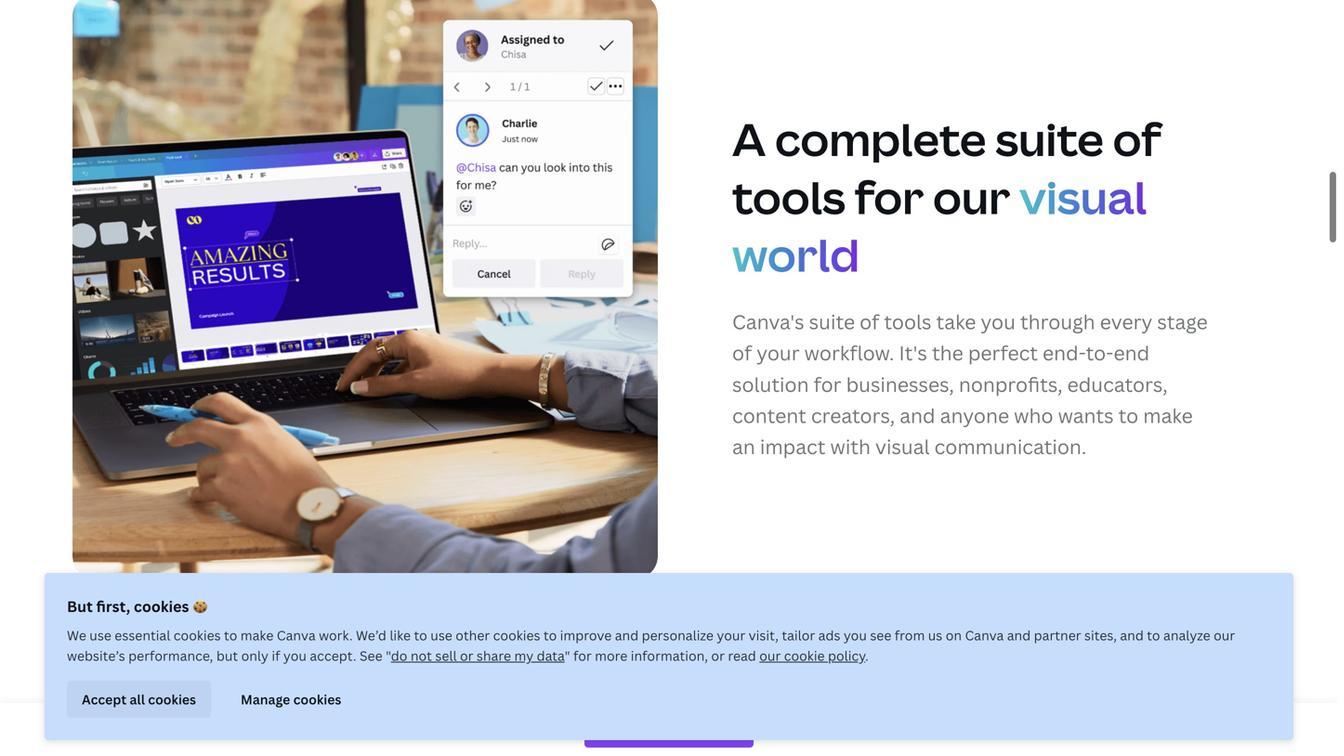 Task type: locate. For each thing, give the bounding box(es) containing it.
2 use from the left
[[431, 627, 453, 645]]

1 vertical spatial for
[[814, 371, 842, 398]]

0 vertical spatial suite
[[996, 108, 1104, 169]]

tools inside canva's suite of tools take you through every stage of your workflow. it's the perfect end-to-end solution for businesses, nonprofits, educators, content creators, and anyone who wants to make an impact with visual communication.
[[885, 309, 932, 335]]

1 vertical spatial our
[[1214, 627, 1236, 645]]

0 horizontal spatial visual
[[876, 434, 930, 460]]

0 horizontal spatial use
[[90, 627, 111, 645]]

"
[[386, 648, 391, 665], [565, 648, 570, 665]]

make
[[1144, 402, 1194, 429], [241, 627, 274, 645]]

your inside we use essential cookies to make canva work. we'd like to use other cookies to improve and personalize your visit, tailor ads you see from us on canva and partner sites, and to analyze our website's performance, but only if you accept. see "
[[717, 627, 746, 645]]

1 horizontal spatial suite
[[996, 108, 1104, 169]]

visual
[[1020, 166, 1147, 227], [876, 434, 930, 460]]

on
[[946, 627, 962, 645]]

accept
[[82, 691, 127, 709]]

analyze
[[1164, 627, 1211, 645]]

0 horizontal spatial or
[[460, 648, 474, 665]]

1 horizontal spatial your
[[757, 340, 800, 367]]

canva
[[277, 627, 316, 645], [966, 627, 1004, 645]]

cookies up essential on the left bottom
[[134, 597, 189, 617]]

1 horizontal spatial tools
[[885, 309, 932, 335]]

1 horizontal spatial use
[[431, 627, 453, 645]]

0 horizontal spatial suite
[[810, 309, 856, 335]]

tools
[[733, 166, 846, 227], [885, 309, 932, 335]]

for
[[855, 166, 924, 227], [814, 371, 842, 398], [574, 648, 592, 665]]

do
[[391, 648, 408, 665]]

1 horizontal spatial for
[[814, 371, 842, 398]]

data
[[537, 648, 565, 665]]

you right if
[[284, 648, 307, 665]]

make up 'only' on the left bottom of the page
[[241, 627, 274, 645]]

0 horizontal spatial tools
[[733, 166, 846, 227]]

of
[[1114, 108, 1162, 169], [860, 309, 880, 335], [733, 340, 752, 367]]

see
[[360, 648, 383, 665]]

1 vertical spatial your
[[717, 627, 746, 645]]

1 vertical spatial of
[[860, 309, 880, 335]]

0 horizontal spatial "
[[386, 648, 391, 665]]

visual inside visual world
[[1020, 166, 1147, 227]]

1 horizontal spatial of
[[860, 309, 880, 335]]

share
[[477, 648, 511, 665]]

to
[[1119, 402, 1139, 429], [224, 627, 237, 645], [414, 627, 428, 645], [544, 627, 557, 645], [1148, 627, 1161, 645]]

2 vertical spatial of
[[733, 340, 752, 367]]

1 " from the left
[[386, 648, 391, 665]]

and right sites,
[[1121, 627, 1144, 645]]

0 horizontal spatial your
[[717, 627, 746, 645]]

2 canva from the left
[[966, 627, 1004, 645]]

other
[[456, 627, 490, 645]]

canva right on
[[966, 627, 1004, 645]]

your up read
[[717, 627, 746, 645]]

to inside canva's suite of tools take you through every stage of your workflow. it's the perfect end-to-end solution for businesses, nonprofits, educators, content creators, and anyone who wants to make an impact with visual communication.
[[1119, 402, 1139, 429]]

of inside "a complete suite of tools for our"
[[1114, 108, 1162, 169]]

you up policy
[[844, 627, 867, 645]]

0 horizontal spatial make
[[241, 627, 274, 645]]

visual world
[[733, 166, 1147, 285]]

use up website's
[[90, 627, 111, 645]]

0 vertical spatial for
[[855, 166, 924, 227]]

your
[[757, 340, 800, 367], [717, 627, 746, 645]]

content
[[733, 402, 807, 429]]

and
[[900, 402, 936, 429], [615, 627, 639, 645], [1008, 627, 1031, 645], [1121, 627, 1144, 645]]

educators,
[[1068, 371, 1168, 398]]

2 horizontal spatial our
[[1214, 627, 1236, 645]]

visual inside canva's suite of tools take you through every stage of your workflow. it's the perfect end-to-end solution for businesses, nonprofits, educators, content creators, and anyone who wants to make an impact with visual communication.
[[876, 434, 930, 460]]

cookies
[[134, 597, 189, 617], [174, 627, 221, 645], [493, 627, 541, 645], [148, 691, 196, 709], [293, 691, 342, 709]]

1 horizontal spatial visual
[[1020, 166, 1147, 227]]

1 horizontal spatial our
[[934, 166, 1011, 227]]

and inside canva's suite of tools take you through every stage of your workflow. it's the perfect end-to-end solution for businesses, nonprofits, educators, content creators, and anyone who wants to make an impact with visual communication.
[[900, 402, 936, 429]]

cookies down accept. in the left bottom of the page
[[293, 691, 342, 709]]

0 horizontal spatial canva
[[277, 627, 316, 645]]

2 vertical spatial you
[[284, 648, 307, 665]]

1 horizontal spatial "
[[565, 648, 570, 665]]

suite
[[996, 108, 1104, 169], [810, 309, 856, 335]]

" inside we use essential cookies to make canva work. we'd like to use other cookies to improve and personalize your visit, tailor ads you see from us on canva and partner sites, and to analyze our website's performance, but only if you accept. see "
[[386, 648, 391, 665]]

0 vertical spatial our
[[934, 166, 1011, 227]]

0 horizontal spatial you
[[284, 648, 307, 665]]

to up but
[[224, 627, 237, 645]]

1 vertical spatial make
[[241, 627, 274, 645]]

1 horizontal spatial or
[[712, 648, 725, 665]]

website's
[[67, 648, 125, 665]]

we use essential cookies to make canva work. we'd like to use other cookies to improve and personalize your visit, tailor ads you see from us on canva and partner sites, and to analyze our website's performance, but only if you accept. see "
[[67, 627, 1236, 665]]

2 horizontal spatial for
[[855, 166, 924, 227]]

0 vertical spatial your
[[757, 340, 800, 367]]

" right see
[[386, 648, 391, 665]]

tools inside "a complete suite of tools for our"
[[733, 166, 846, 227]]

or
[[460, 648, 474, 665], [712, 648, 725, 665]]

read
[[728, 648, 757, 665]]

first,
[[96, 597, 130, 617]]

us
[[929, 627, 943, 645]]

you inside canva's suite of tools take you through every stage of your workflow. it's the perfect end-to-end solution for businesses, nonprofits, educators, content creators, and anyone who wants to make an impact with visual communication.
[[981, 309, 1016, 335]]

your inside canva's suite of tools take you through every stage of your workflow. it's the perfect end-to-end solution for businesses, nonprofits, educators, content creators, and anyone who wants to make an impact with visual communication.
[[757, 340, 800, 367]]

2 horizontal spatial you
[[981, 309, 1016, 335]]

use up 'sell'
[[431, 627, 453, 645]]

or left read
[[712, 648, 725, 665]]

" down the improve
[[565, 648, 570, 665]]

and down businesses,
[[900, 402, 936, 429]]

1 vertical spatial suite
[[810, 309, 856, 335]]

our
[[934, 166, 1011, 227], [1214, 627, 1236, 645], [760, 648, 781, 665]]

.
[[866, 648, 869, 665]]

2 vertical spatial for
[[574, 648, 592, 665]]

you
[[981, 309, 1016, 335], [844, 627, 867, 645], [284, 648, 307, 665]]

for inside canva's suite of tools take you through every stage of your workflow. it's the perfect end-to-end solution for businesses, nonprofits, educators, content creators, and anyone who wants to make an impact with visual communication.
[[814, 371, 842, 398]]

a complete suite of tools for our
[[733, 108, 1162, 227]]

make inside we use essential cookies to make canva work. we'd like to use other cookies to improve and personalize your visit, tailor ads you see from us on canva and partner sites, and to analyze our website's performance, but only if you accept. see "
[[241, 627, 274, 645]]

0 vertical spatial make
[[1144, 402, 1194, 429]]

stage
[[1158, 309, 1209, 335]]

personalize
[[642, 627, 714, 645]]

2 horizontal spatial of
[[1114, 108, 1162, 169]]

world
[[733, 224, 860, 285]]

businesses,
[[847, 371, 955, 398]]

1 vertical spatial tools
[[885, 309, 932, 335]]

or right 'sell'
[[460, 648, 474, 665]]

0 vertical spatial you
[[981, 309, 1016, 335]]

with
[[831, 434, 871, 460]]

1 vertical spatial visual
[[876, 434, 930, 460]]

0 vertical spatial of
[[1114, 108, 1162, 169]]

1 horizontal spatial canva
[[966, 627, 1004, 645]]

your up solution
[[757, 340, 800, 367]]

see
[[871, 627, 892, 645]]

wants
[[1059, 402, 1114, 429]]

and up do not sell or share my data " for more information, or read our cookie policy .
[[615, 627, 639, 645]]

cookies right all
[[148, 691, 196, 709]]

through
[[1021, 309, 1096, 335]]

1 horizontal spatial make
[[1144, 402, 1194, 429]]

use
[[90, 627, 111, 645], [431, 627, 453, 645]]

more
[[595, 648, 628, 665]]

0 vertical spatial visual
[[1020, 166, 1147, 227]]

0 horizontal spatial our
[[760, 648, 781, 665]]

nonprofits,
[[959, 371, 1063, 398]]

to down educators,
[[1119, 402, 1139, 429]]

you up perfect at the top right of the page
[[981, 309, 1016, 335]]

make down educators,
[[1144, 402, 1194, 429]]

an
[[733, 434, 756, 460]]

0 vertical spatial tools
[[733, 166, 846, 227]]

from
[[895, 627, 925, 645]]

complete
[[775, 108, 987, 169]]

work.
[[319, 627, 353, 645]]

canva up if
[[277, 627, 316, 645]]

our inside "a complete suite of tools for our"
[[934, 166, 1011, 227]]

1 vertical spatial you
[[844, 627, 867, 645]]

to up "data"
[[544, 627, 557, 645]]



Task type: describe. For each thing, give the bounding box(es) containing it.
canva's
[[733, 309, 805, 335]]

to left analyze
[[1148, 627, 1161, 645]]

end
[[1114, 340, 1150, 367]]

🍪
[[193, 597, 208, 617]]

0 horizontal spatial for
[[574, 648, 592, 665]]

canva's suite of tools take you through every stage of your workflow. it's the perfect end-to-end solution for businesses, nonprofits, educators, content creators, and anyone who wants to make an impact with visual communication.
[[733, 309, 1209, 460]]

creators,
[[812, 402, 896, 429]]

policy
[[828, 648, 866, 665]]

cookie
[[784, 648, 825, 665]]

to right 'like'
[[414, 627, 428, 645]]

cookies down the 🍪
[[174, 627, 221, 645]]

all
[[130, 691, 145, 709]]

we'd
[[356, 627, 387, 645]]

information,
[[631, 648, 709, 665]]

2 or from the left
[[712, 648, 725, 665]]

visit,
[[749, 627, 779, 645]]

manage
[[241, 691, 290, 709]]

if
[[272, 648, 280, 665]]

make inside canva's suite of tools take you through every stage of your workflow. it's the perfect end-to-end solution for businesses, nonprofits, educators, content creators, and anyone who wants to make an impact with visual communication.
[[1144, 402, 1194, 429]]

1 horizontal spatial you
[[844, 627, 867, 645]]

do not sell or share my data link
[[391, 648, 565, 665]]

but first, cookies 🍪
[[67, 597, 208, 617]]

it's
[[900, 340, 928, 367]]

perfect
[[969, 340, 1039, 367]]

but
[[67, 597, 93, 617]]

solution
[[733, 371, 809, 398]]

suite inside "a complete suite of tools for our"
[[996, 108, 1104, 169]]

my
[[515, 648, 534, 665]]

accept all cookies
[[82, 691, 196, 709]]

end-
[[1043, 340, 1087, 367]]

1 use from the left
[[90, 627, 111, 645]]

a
[[733, 108, 766, 169]]

like
[[390, 627, 411, 645]]

our cookie policy link
[[760, 648, 866, 665]]

every
[[1101, 309, 1153, 335]]

to-
[[1087, 340, 1114, 367]]

our inside we use essential cookies to make canva work. we'd like to use other cookies to improve and personalize your visit, tailor ads you see from us on canva and partner sites, and to analyze our website's performance, but only if you accept. see "
[[1214, 627, 1236, 645]]

0 horizontal spatial of
[[733, 340, 752, 367]]

1 or from the left
[[460, 648, 474, 665]]

communication.
[[935, 434, 1087, 460]]

for inside "a complete suite of tools for our"
[[855, 166, 924, 227]]

anyone
[[941, 402, 1010, 429]]

impact
[[760, 434, 826, 460]]

performance,
[[128, 648, 213, 665]]

manage cookies
[[241, 691, 342, 709]]

sites,
[[1085, 627, 1118, 645]]

partner
[[1035, 627, 1082, 645]]

cookies up my
[[493, 627, 541, 645]]

we
[[67, 627, 86, 645]]

accept.
[[310, 648, 357, 665]]

do not sell or share my data " for more information, or read our cookie policy .
[[391, 648, 869, 665]]

accept all cookies button
[[67, 682, 211, 719]]

take
[[937, 309, 977, 335]]

2 vertical spatial our
[[760, 648, 781, 665]]

ads
[[819, 627, 841, 645]]

suite inside canva's suite of tools take you through every stage of your workflow. it's the perfect end-to-end solution for businesses, nonprofits, educators, content creators, and anyone who wants to make an impact with visual communication.
[[810, 309, 856, 335]]

sell
[[435, 648, 457, 665]]

only
[[241, 648, 269, 665]]

1 canva from the left
[[277, 627, 316, 645]]

but
[[216, 648, 238, 665]]

workflow.
[[805, 340, 895, 367]]

tailor
[[782, 627, 816, 645]]

essential
[[115, 627, 170, 645]]

manage cookies button
[[226, 682, 356, 719]]

who
[[1015, 402, 1054, 429]]

improve
[[560, 627, 612, 645]]

2 " from the left
[[565, 648, 570, 665]]

and left partner
[[1008, 627, 1031, 645]]

not
[[411, 648, 432, 665]]

the
[[933, 340, 964, 367]]



Task type: vqa. For each thing, say whether or not it's contained in the screenshot.
to
yes



